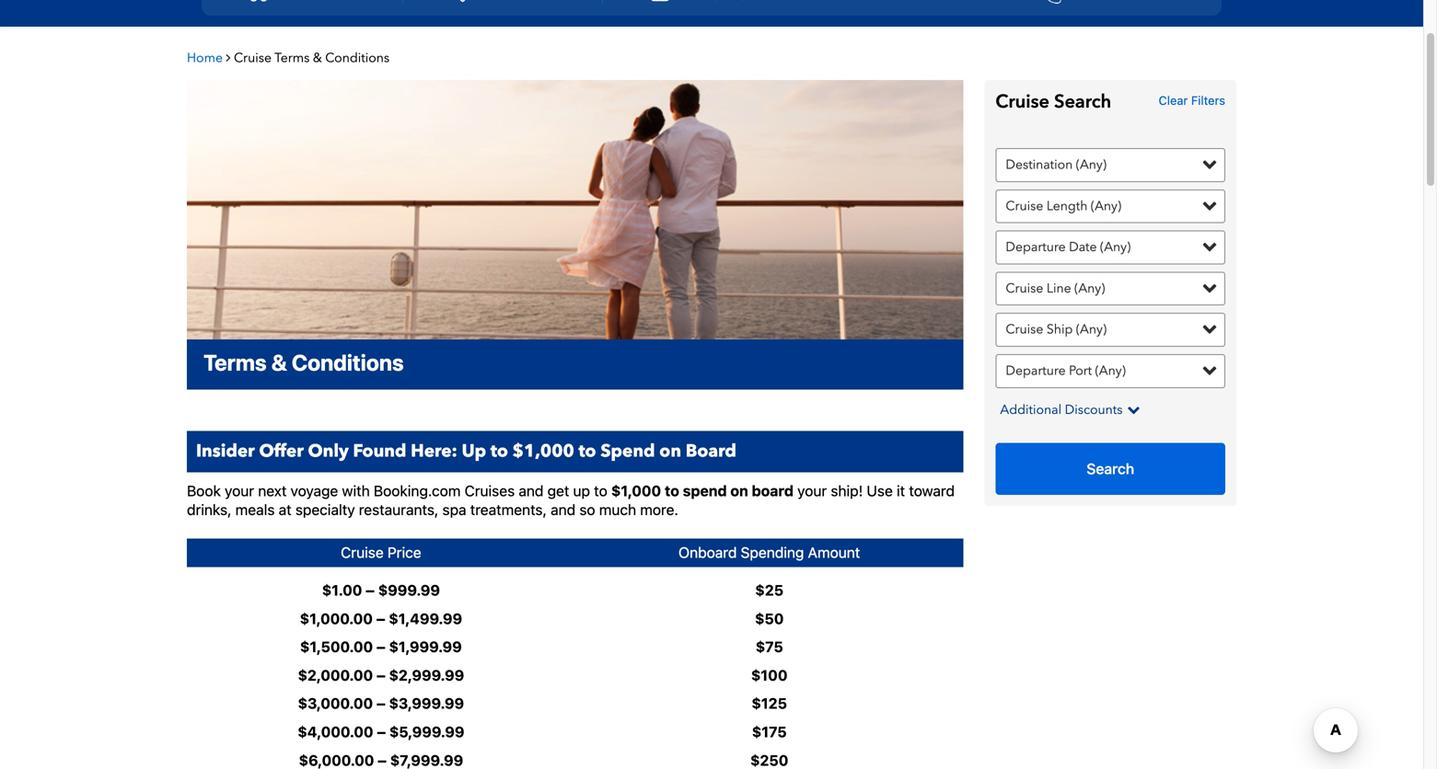 Task type: describe. For each thing, give the bounding box(es) containing it.
( for length
[[1091, 197, 1095, 215]]

$1,500.00
[[300, 639, 373, 656]]

$1,000.00
[[300, 610, 373, 628]]

1 horizontal spatial $1,000
[[611, 482, 661, 500]]

$2,999.99
[[389, 667, 464, 685]]

cruise for cruise search
[[996, 89, 1050, 115]]

$1,500.00 – $1,999.99
[[300, 639, 462, 656]]

length
[[1047, 197, 1088, 215]]

0 vertical spatial $1,000
[[513, 440, 574, 464]]

$1.00 – $999.99
[[322, 582, 440, 600]]

0 horizontal spatial on
[[660, 440, 682, 464]]

any for cruise length
[[1095, 197, 1118, 215]]

$75
[[756, 639, 783, 656]]

drinks,
[[187, 502, 232, 519]]

treatments,
[[470, 502, 547, 519]]

$999.99
[[378, 582, 440, 600]]

$2,000.00 – $2,999.99
[[298, 667, 464, 685]]

more.
[[640, 502, 679, 519]]

and inside the your ship! use it toward drinks, meals at specialty restaurants, spa treatments, and so much more.
[[551, 502, 576, 519]]

destination ( any )
[[1006, 156, 1107, 174]]

additional discounts
[[1001, 401, 1123, 419]]

$1,499.99
[[389, 610, 462, 628]]

$5,999.99
[[389, 724, 465, 741]]

additional
[[1001, 401, 1062, 419]]

$100
[[751, 667, 788, 685]]

book
[[187, 482, 221, 500]]

onboard spending amount
[[679, 544, 860, 562]]

travel menu navigation
[[202, 0, 1222, 16]]

up
[[573, 482, 590, 500]]

$3,000.00 – $3,999.99
[[298, 696, 464, 713]]

insider offer only found here: up to $1,000 to spend on board
[[196, 440, 737, 464]]

( for date
[[1101, 239, 1104, 256]]

at
[[279, 502, 292, 519]]

next
[[258, 482, 287, 500]]

your inside the your ship! use it toward drinks, meals at specialty restaurants, spa treatments, and so much more.
[[798, 482, 827, 500]]

get
[[548, 482, 570, 500]]

) for cruise line ( any )
[[1102, 280, 1106, 297]]

$6,000.00
[[299, 752, 374, 770]]

board
[[752, 482, 794, 500]]

$1,999.99
[[389, 639, 462, 656]]

1 vertical spatial conditions
[[292, 350, 404, 376]]

0 vertical spatial terms
[[275, 49, 310, 67]]

ship
[[1047, 321, 1073, 339]]

1 vertical spatial search
[[1087, 460, 1135, 478]]

up
[[462, 440, 486, 464]]

spending
[[741, 544, 804, 562]]

port
[[1069, 362, 1092, 380]]

clear
[[1159, 94, 1188, 107]]

any for departure date
[[1104, 239, 1127, 256]]

spend
[[601, 440, 655, 464]]

$6,000.00 – $7,999.99
[[299, 752, 463, 770]]

with
[[342, 482, 370, 500]]

cruise for cruise length ( any )
[[1006, 197, 1044, 215]]

( for port
[[1096, 362, 1099, 380]]

cruise length ( any )
[[1006, 197, 1122, 215]]

– for $4,000.00
[[377, 724, 386, 741]]

$3,999.99
[[389, 696, 464, 713]]

destination
[[1006, 156, 1073, 174]]

date
[[1069, 239, 1097, 256]]

clear filters link
[[1159, 91, 1226, 110]]

$3,000.00
[[298, 696, 373, 713]]

terms & conditions
[[204, 350, 404, 376]]

– for $3,000.00
[[377, 696, 386, 713]]

departure for departure port
[[1006, 362, 1066, 380]]

discounts
[[1065, 401, 1123, 419]]

offer
[[259, 440, 304, 464]]

– for $2,000.00
[[377, 667, 386, 685]]

found
[[353, 440, 407, 464]]

$4,000.00
[[298, 724, 374, 741]]

( right destination
[[1076, 156, 1080, 174]]

chevron down image
[[1123, 403, 1141, 416]]

$2,000.00
[[298, 667, 373, 685]]

$250
[[751, 752, 789, 770]]

0 vertical spatial conditions
[[325, 49, 390, 67]]

departure date ( any )
[[1006, 239, 1131, 256]]

booking.com
[[374, 482, 461, 500]]

onboard
[[679, 544, 737, 562]]

$125
[[752, 696, 787, 713]]

much
[[599, 502, 637, 519]]



Task type: locate. For each thing, give the bounding box(es) containing it.
– down $3,000.00 – $3,999.99
[[377, 724, 386, 741]]

insider
[[196, 440, 255, 464]]

0 horizontal spatial $1,000
[[513, 440, 574, 464]]

cruise for cruise line ( any )
[[1006, 280, 1044, 297]]

any right line on the right
[[1079, 280, 1102, 297]]

departure up the cruise line ( any )
[[1006, 239, 1066, 256]]

so
[[580, 502, 596, 519]]

0 horizontal spatial and
[[519, 482, 544, 500]]

cruise for cruise terms & conditions
[[234, 49, 272, 67]]

1 departure from the top
[[1006, 239, 1066, 256]]

here:
[[411, 440, 458, 464]]

and
[[519, 482, 544, 500], [551, 502, 576, 519]]

–
[[366, 582, 375, 600], [376, 610, 385, 628], [377, 639, 386, 656], [377, 667, 386, 685], [377, 696, 386, 713], [377, 724, 386, 741], [378, 752, 387, 770]]

& right angle right image
[[313, 49, 322, 67]]

any right date
[[1104, 239, 1127, 256]]

– for $1.00
[[366, 582, 375, 600]]

terms up insider
[[204, 350, 267, 376]]

toward
[[909, 482, 955, 500]]

use
[[867, 482, 893, 500]]

0 vertical spatial &
[[313, 49, 322, 67]]

$175
[[752, 724, 787, 741]]

) for cruise ship ( any )
[[1103, 321, 1107, 339]]

( for ship
[[1076, 321, 1080, 339]]

0 horizontal spatial your
[[225, 482, 254, 500]]

only
[[308, 440, 349, 464]]

line
[[1047, 280, 1072, 297]]

cruise for cruise ship ( any )
[[1006, 321, 1044, 339]]

– down $1.00 – $999.99
[[376, 610, 385, 628]]

)
[[1103, 156, 1107, 174], [1118, 197, 1122, 215], [1127, 239, 1131, 256], [1102, 280, 1106, 297], [1103, 321, 1107, 339], [1122, 362, 1126, 380]]

$1,000
[[513, 440, 574, 464], [611, 482, 661, 500]]

ship!
[[831, 482, 863, 500]]

and down get
[[551, 502, 576, 519]]

1 your from the left
[[225, 482, 254, 500]]

1 horizontal spatial your
[[798, 482, 827, 500]]

1 vertical spatial terms
[[204, 350, 267, 376]]

departure for departure date
[[1006, 239, 1066, 256]]

your up meals
[[225, 482, 254, 500]]

– down $1,500.00 – $1,999.99
[[377, 667, 386, 685]]

$4,000.00 – $5,999.99
[[298, 724, 465, 741]]

home
[[187, 49, 223, 67]]

) for cruise length ( any )
[[1118, 197, 1122, 215]]

search up destination ( any ) at the top of the page
[[1055, 89, 1112, 115]]

none search field containing cruise search
[[985, 80, 1237, 507]]

0 vertical spatial and
[[519, 482, 544, 500]]

– down $4,000.00 – $5,999.99
[[378, 752, 387, 770]]

2 departure from the top
[[1006, 362, 1066, 380]]

$50
[[755, 610, 784, 628]]

) for departure date ( any )
[[1127, 239, 1131, 256]]

search down additional discounts dropdown button at right
[[1087, 460, 1135, 478]]

spa
[[443, 502, 467, 519]]

any for departure port
[[1099, 362, 1122, 380]]

(
[[1076, 156, 1080, 174], [1091, 197, 1095, 215], [1101, 239, 1104, 256], [1075, 280, 1079, 297], [1076, 321, 1080, 339], [1096, 362, 1099, 380]]

cruise left ship on the top of the page
[[1006, 321, 1044, 339]]

$1,000 up much
[[611, 482, 661, 500]]

cruise left line on the right
[[1006, 280, 1044, 297]]

any right length
[[1095, 197, 1118, 215]]

cruise
[[234, 49, 272, 67], [996, 89, 1050, 115], [1006, 197, 1044, 215], [1006, 280, 1044, 297], [1006, 321, 1044, 339], [341, 544, 384, 562]]

) right date
[[1127, 239, 1131, 256]]

( right line on the right
[[1075, 280, 1079, 297]]

your left ship!
[[798, 482, 827, 500]]

specialty
[[296, 502, 355, 519]]

cruise terms & conditions
[[234, 49, 390, 67]]

$1.00
[[322, 582, 362, 600]]

– for $6,000.00
[[378, 752, 387, 770]]

– down $2,000.00 – $2,999.99
[[377, 696, 386, 713]]

angle right image
[[226, 51, 231, 64]]

) right ship on the top of the page
[[1103, 321, 1107, 339]]

$1,000 up get
[[513, 440, 574, 464]]

cruise for cruise price
[[341, 544, 384, 562]]

price
[[388, 544, 421, 562]]

your
[[225, 482, 254, 500], [798, 482, 827, 500]]

) for departure port ( any )
[[1122, 362, 1126, 380]]

) up chevron down icon
[[1122, 362, 1126, 380]]

0 horizontal spatial terms
[[204, 350, 267, 376]]

on
[[660, 440, 682, 464], [731, 482, 749, 500]]

departure up additional
[[1006, 362, 1066, 380]]

( for line
[[1075, 280, 1079, 297]]

1 vertical spatial on
[[731, 482, 749, 500]]

) right line on the right
[[1102, 280, 1106, 297]]

2 your from the left
[[798, 482, 827, 500]]

any right the port
[[1099, 362, 1122, 380]]

restaurants,
[[359, 502, 439, 519]]

$1,000.00 – $1,499.99
[[300, 610, 462, 628]]

cruise ship ( any )
[[1006, 321, 1107, 339]]

– right $1.00
[[366, 582, 375, 600]]

cruise up destination
[[996, 89, 1050, 115]]

cruises
[[465, 482, 515, 500]]

terms & conditions image
[[187, 80, 964, 340]]

1 vertical spatial departure
[[1006, 362, 1066, 380]]

cruise right angle right image
[[234, 49, 272, 67]]

1 horizontal spatial &
[[313, 49, 322, 67]]

( right date
[[1101, 239, 1104, 256]]

( right ship on the top of the page
[[1076, 321, 1080, 339]]

board
[[686, 440, 737, 464]]

$25
[[756, 582, 784, 600]]

any for cruise line
[[1079, 280, 1102, 297]]

departure port ( any )
[[1006, 362, 1126, 380]]

0 vertical spatial search
[[1055, 89, 1112, 115]]

0 vertical spatial on
[[660, 440, 682, 464]]

& up offer on the left
[[271, 350, 287, 376]]

filters
[[1192, 94, 1226, 107]]

) up cruise length ( any )
[[1103, 156, 1107, 174]]

search
[[1055, 89, 1112, 115], [1087, 460, 1135, 478]]

1 horizontal spatial terms
[[275, 49, 310, 67]]

cruise line ( any )
[[1006, 280, 1106, 297]]

your ship! use it toward drinks, meals at specialty restaurants, spa treatments, and so much more.
[[187, 482, 955, 519]]

cruise up $1.00 – $999.99
[[341, 544, 384, 562]]

$7,999.99
[[390, 752, 463, 770]]

– for $1,500.00
[[377, 639, 386, 656]]

1 vertical spatial $1,000
[[611, 482, 661, 500]]

– for $1,000.00
[[376, 610, 385, 628]]

voyage
[[291, 482, 338, 500]]

spend
[[683, 482, 727, 500]]

any right ship on the top of the page
[[1080, 321, 1103, 339]]

clear filters
[[1159, 94, 1226, 107]]

1 vertical spatial &
[[271, 350, 287, 376]]

( right the port
[[1096, 362, 1099, 380]]

None search field
[[985, 80, 1237, 507]]

) right length
[[1118, 197, 1122, 215]]

terms right angle right image
[[275, 49, 310, 67]]

it
[[897, 482, 905, 500]]

any
[[1080, 156, 1103, 174], [1095, 197, 1118, 215], [1104, 239, 1127, 256], [1079, 280, 1102, 297], [1080, 321, 1103, 339], [1099, 362, 1122, 380]]

1 horizontal spatial on
[[731, 482, 749, 500]]

1 vertical spatial and
[[551, 502, 576, 519]]

additional discounts button
[[1001, 401, 1230, 419]]

and left get
[[519, 482, 544, 500]]

0 vertical spatial departure
[[1006, 239, 1066, 256]]

any for cruise ship
[[1080, 321, 1103, 339]]

to
[[491, 440, 508, 464], [579, 440, 596, 464], [594, 482, 608, 500], [665, 482, 680, 500]]

cruise search
[[996, 89, 1112, 115]]

( right length
[[1091, 197, 1095, 215]]

search link
[[996, 443, 1226, 496]]

cruise price
[[341, 544, 421, 562]]

amount
[[808, 544, 860, 562]]

cruise left length
[[1006, 197, 1044, 215]]

book your next voyage with booking.com cruises and get up to $1,000 to spend on board
[[187, 482, 794, 500]]

0 horizontal spatial &
[[271, 350, 287, 376]]

meals
[[236, 502, 275, 519]]

home link
[[187, 49, 226, 67]]

any up length
[[1080, 156, 1103, 174]]

1 horizontal spatial and
[[551, 502, 576, 519]]

– up $2,000.00 – $2,999.99
[[377, 639, 386, 656]]

terms
[[275, 49, 310, 67], [204, 350, 267, 376]]



Task type: vqa. For each thing, say whether or not it's contained in the screenshot.
Thermal
no



